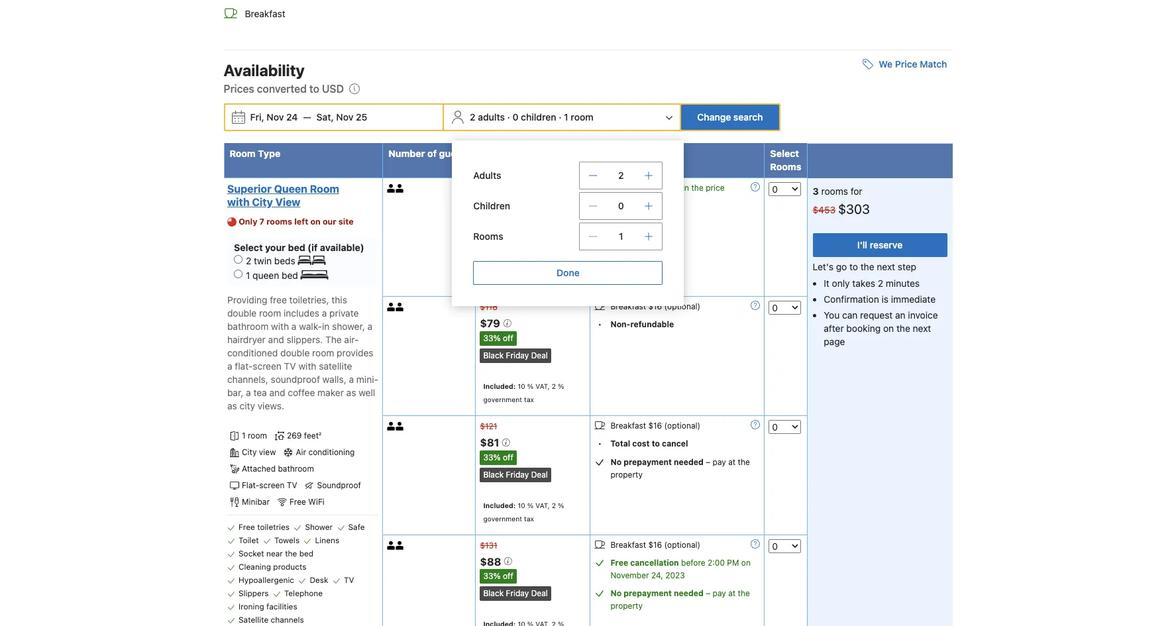 Task type: describe. For each thing, give the bounding box(es) containing it.
free cancellation
[[611, 558, 679, 568]]

vat, for $81
[[536, 501, 550, 509]]

done button
[[473, 261, 663, 285]]

can
[[842, 309, 858, 320]]

33% off. you're getting a reduced rate because this property is offering a discount.. element for $81
[[480, 450, 517, 465]]

2 vertical spatial with
[[299, 361, 316, 372]]

only
[[832, 277, 850, 289]]

towels
[[274, 536, 300, 546]]

beds
[[274, 255, 295, 267]]

33% for $81
[[483, 452, 501, 462]]

1 vertical spatial city
[[242, 448, 257, 458]]

at for $88
[[728, 588, 736, 598]]

$453
[[813, 204, 836, 215]]

—
[[303, 111, 311, 122]]

converted
[[257, 83, 307, 95]]

breakfast $16 (optional) for $81
[[611, 421, 700, 431]]

10 % vat, 2 % government tax for $81
[[483, 501, 564, 523]]

well
[[359, 387, 375, 399]]

2 vertical spatial tv
[[344, 575, 354, 585]]

33% off. you're getting a reduced rate because this property is offering a discount.. element for $88
[[480, 570, 517, 584]]

needed for $81
[[674, 457, 704, 467]]

• for $79
[[598, 320, 602, 329]]

attached bathroom
[[242, 464, 314, 474]]

flat-screen tv
[[242, 481, 297, 491]]

before 2:00 pm on november 24, 2023
[[611, 558, 751, 580]]

let's go to the next step it only takes 2 minutes confirmation is immediate you can request an invoice after booking on the next page
[[813, 261, 938, 347]]

deal for $81
[[531, 470, 548, 480]]

a up "walk-"
[[322, 308, 327, 319]]

hypoallergenic
[[239, 575, 294, 585]]

non- for first more details on meals and payment options image from the top of the page
[[611, 201, 630, 210]]

property for $88
[[611, 601, 643, 611]]

the
[[325, 334, 342, 346]]

7
[[259, 216, 264, 226]]

1 queen bed
[[246, 270, 301, 281]]

no for $81
[[611, 457, 622, 467]]

cost
[[632, 439, 650, 449]]

breakfast $16 (optional) for $88
[[611, 540, 700, 550]]

city
[[240, 401, 255, 412]]

– pay at the property for $81
[[611, 457, 750, 480]]

1 vertical spatial screen
[[259, 481, 285, 491]]

fri, nov 24 — sat, nov 25
[[250, 111, 367, 122]]

we price match button
[[858, 52, 953, 76]]

1 vertical spatial and
[[269, 387, 285, 399]]

$88
[[480, 556, 504, 568]]

black friday deal. you're getting a reduced rate because this property is offering a discount when you book before nov 29, 2023 and stay before dec 31, 2024.. element for $88
[[480, 587, 551, 601]]

33% for $88
[[483, 571, 501, 581]]

269 feet²
[[287, 431, 321, 441]]

1 horizontal spatial bathroom
[[278, 464, 314, 474]]

a left mini-
[[349, 374, 354, 385]]

only
[[239, 216, 257, 226]]

1 more details on meals and payment options image from the top
[[751, 182, 760, 191]]

on inside let's go to the next step it only takes 2 minutes confirmation is immediate you can request an invoice after booking on the next page
[[883, 322, 894, 334]]

$79
[[480, 317, 503, 329]]

it
[[824, 277, 829, 289]]

(if
[[308, 242, 318, 253]]

33% off. you're getting a reduced rate because this property is offering a discount.. element for $79
[[480, 331, 517, 346]]

usd
[[322, 83, 344, 95]]

vat, for $79
[[536, 382, 550, 390]]

total
[[611, 439, 630, 449]]

0 vertical spatial rooms
[[770, 161, 801, 172]]

black for $81
[[483, 470, 504, 480]]

number of guests
[[388, 148, 470, 159]]

breakfast for $81
[[611, 421, 646, 431]]

$81
[[480, 437, 502, 448]]

2 non-refundable from the top
[[611, 320, 674, 330]]

2 · from the left
[[559, 111, 562, 122]]

adults
[[473, 169, 501, 181]]

room inside superior queen room with city view
[[310, 183, 339, 195]]

0 horizontal spatial as
[[227, 401, 237, 412]]

select for select your bed (if available)
[[234, 242, 263, 253]]

1 vertical spatial 0
[[618, 200, 624, 211]]

black for $99
[[483, 231, 504, 241]]

refundable for 2nd more details on meals and payment options image from the top
[[630, 320, 674, 330]]

33% off for $88
[[483, 571, 513, 581]]

go
[[836, 261, 847, 272]]

2 nov from the left
[[336, 111, 353, 122]]

10 % vat, 2 % government tax for $99
[[483, 263, 564, 285]]

request
[[860, 309, 893, 320]]

a left tea
[[246, 387, 251, 399]]

2 inside button
[[470, 111, 475, 122]]

provides
[[337, 348, 373, 359]]

private
[[329, 308, 359, 319]]

government for $99
[[483, 277, 522, 285]]

we price match
[[879, 58, 947, 69]]

attached
[[242, 464, 276, 474]]

– for $88
[[706, 588, 710, 598]]

free for free wifi
[[290, 497, 306, 507]]

linens
[[315, 536, 339, 546]]

fri, nov 24 button
[[245, 105, 303, 129]]

included: for $81
[[483, 501, 516, 509]]

included
[[648, 183, 680, 193]]

conditioning
[[308, 448, 355, 458]]

immediate
[[891, 293, 936, 305]]

price
[[706, 183, 725, 193]]

no prepayment needed for $81
[[611, 457, 704, 467]]

maker
[[317, 387, 344, 399]]

to for usd
[[309, 83, 319, 95]]

we
[[879, 58, 893, 69]]

total cost to cancel
[[611, 439, 688, 449]]

off for $88
[[503, 571, 513, 581]]

providing free toiletries, this double room includes a private bathroom with a walk-in shower, a hairdryer and slippers. the air- conditioned double room provides a flat-screen tv with satellite channels, soundproof walls, a mini- bar, a tea and coffee maker as well as city views.
[[227, 294, 378, 412]]

0 horizontal spatial rooms
[[473, 230, 503, 242]]

off for $81
[[503, 452, 513, 462]]

left
[[294, 216, 308, 226]]

adults
[[478, 111, 505, 122]]

coffee
[[288, 387, 315, 399]]

our
[[323, 216, 336, 226]]

room up city view
[[248, 431, 267, 441]]

breakfast for $88
[[611, 540, 646, 550]]

pm
[[727, 558, 739, 568]]

tv inside providing free toiletries, this double room includes a private bathroom with a walk-in shower, a hairdryer and slippers. the air- conditioned double room provides a flat-screen tv with satellite channels, soundproof walls, a mini- bar, a tea and coffee maker as well as city views.
[[284, 361, 296, 372]]

refundable for first more details on meals and payment options image from the top of the page
[[630, 201, 674, 210]]

screen inside providing free toiletries, this double room includes a private bathroom with a walk-in shower, a hairdryer and slippers. the air- conditioned double room provides a flat-screen tv with satellite channels, soundproof walls, a mini- bar, a tea and coffee maker as well as city views.
[[253, 361, 282, 372]]

tea
[[253, 387, 267, 399]]

to for the
[[849, 261, 858, 272]]

$118
[[480, 302, 497, 312]]

no for $88
[[611, 588, 622, 598]]

0 horizontal spatial room
[[230, 148, 256, 159]]

25
[[356, 111, 367, 122]]

(optional) for $79
[[664, 302, 700, 312]]

satellite
[[239, 615, 269, 625]]

with inside superior queen room with city view
[[227, 196, 250, 208]]

1 for 1 queen bed
[[246, 270, 250, 281]]

1 horizontal spatial double
[[280, 348, 310, 359]]

bathroom inside providing free toiletries, this double room includes a private bathroom with a walk-in shower, a hairdryer and slippers. the air- conditioned double room provides a flat-screen tv with satellite channels, soundproof walls, a mini- bar, a tea and coffee maker as well as city views.
[[227, 321, 269, 332]]

done
[[557, 267, 580, 278]]

a left flat- on the bottom left of page
[[227, 361, 232, 372]]

0 horizontal spatial rooms
[[267, 216, 292, 226]]

1 for 1 room
[[242, 431, 246, 441]]

pay for $88
[[713, 588, 726, 598]]

black friday deal. you're getting a reduced rate because this property is offering a discount when you book before nov 29, 2023 and stay before dec 31, 2024.. element for $99
[[480, 230, 551, 244]]

deal for $99
[[531, 231, 548, 241]]

1 non-refundable from the top
[[611, 201, 674, 210]]

free toiletries
[[239, 522, 290, 532]]

1 nov from the left
[[267, 111, 284, 122]]

a down includes
[[291, 321, 297, 332]]

– pay at the property for $88
[[611, 588, 750, 611]]

air-
[[344, 334, 359, 346]]

guests
[[439, 148, 470, 159]]

hairdryer
[[227, 334, 266, 346]]

ironing
[[239, 602, 264, 612]]

facilities
[[266, 602, 297, 612]]

providing
[[227, 294, 267, 306]]

conditioned
[[227, 348, 278, 359]]

children
[[521, 111, 556, 122]]

breakfast included in the price
[[611, 183, 725, 193]]

0 inside button
[[513, 111, 519, 122]]

included: for $79
[[483, 382, 516, 390]]

friday for $99
[[506, 231, 529, 241]]

booking
[[846, 322, 881, 334]]

deal for $79
[[531, 351, 548, 361]]

(optional) for $88
[[664, 540, 700, 550]]

of
[[427, 148, 437, 159]]

black friday deal for $88
[[483, 589, 548, 599]]

1 horizontal spatial as
[[346, 387, 356, 399]]

ironing facilities
[[239, 602, 297, 612]]

(optional) for $81
[[664, 421, 700, 431]]

let's
[[813, 261, 834, 272]]

$303
[[838, 201, 870, 216]]

minutes
[[886, 277, 920, 289]]

superior queen room with city view link
[[227, 182, 375, 208]]

tax for $99
[[524, 277, 534, 285]]

this
[[332, 294, 347, 306]]

1 vertical spatial tv
[[287, 481, 297, 491]]

free for free cancellation
[[611, 558, 628, 568]]

33% off for $79
[[483, 333, 513, 343]]

$99
[[480, 198, 504, 210]]

1 for 1
[[619, 230, 623, 242]]

room down the
[[312, 348, 334, 359]]

269
[[287, 431, 302, 441]]

$16 for $81
[[648, 421, 662, 431]]



Task type: vqa. For each thing, say whether or not it's contained in the screenshot.
Jiquilpan De Juárez "Link"
no



Task type: locate. For each thing, give the bounding box(es) containing it.
1 vertical spatial rooms
[[267, 216, 292, 226]]

0 horizontal spatial free
[[239, 522, 255, 532]]

1 prepayment from the top
[[624, 457, 672, 467]]

number
[[388, 148, 425, 159]]

33% for $79
[[483, 333, 501, 343]]

1 vertical spatial property
[[611, 601, 643, 611]]

off
[[503, 333, 513, 343], [503, 452, 513, 462], [503, 571, 513, 581]]

bed down beds
[[282, 270, 298, 281]]

2 – from the top
[[706, 588, 710, 598]]

double down the providing
[[227, 308, 257, 319]]

33% off. you're getting a reduced rate because this property is offering a discount.. element down $81
[[480, 450, 517, 465]]

1 horizontal spatial in
[[683, 183, 689, 193]]

2 at from the top
[[728, 588, 736, 598]]

0 down breakfast included in the price
[[618, 200, 624, 211]]

room up our
[[310, 183, 339, 195]]

33% off for $81
[[483, 452, 513, 462]]

prepayment down 24,
[[624, 588, 672, 598]]

1 33% from the top
[[483, 333, 501, 343]]

bed for queen
[[282, 270, 298, 281]]

2 33% from the top
[[483, 452, 501, 462]]

1 up done button
[[619, 230, 623, 242]]

33% off. you're getting a reduced rate because this property is offering a discount.. element down $88
[[480, 570, 517, 584]]

0 horizontal spatial select
[[234, 242, 263, 253]]

1 government from the top
[[483, 277, 522, 285]]

black friday deal for $99
[[483, 231, 548, 241]]

1 vertical spatial no prepayment needed
[[611, 588, 704, 598]]

2 vertical spatial 33% off
[[483, 571, 513, 581]]

property
[[611, 470, 643, 480], [611, 601, 643, 611]]

1 horizontal spatial nov
[[336, 111, 353, 122]]

prices converted to usd
[[224, 83, 344, 95]]

tv down attached bathroom
[[287, 481, 297, 491]]

1 no from the top
[[611, 457, 622, 467]]

1 deal from the top
[[531, 231, 548, 241]]

non- for 2nd more details on meals and payment options image from the top
[[611, 320, 630, 330]]

1 horizontal spatial next
[[913, 322, 931, 334]]

black friday deal. you're getting a reduced rate because this property is offering a discount when you book before nov 29, 2023 and stay before dec 31, 2024.. element for $79
[[480, 349, 551, 363]]

3 black from the top
[[483, 470, 504, 480]]

tax for $81
[[524, 515, 534, 523]]

included: for $99
[[483, 263, 516, 271]]

1 vertical spatial in
[[322, 321, 330, 332]]

screen down attached bathroom
[[259, 481, 285, 491]]

1 included: from the top
[[483, 263, 516, 271]]

no prepayment needed down total cost to cancel
[[611, 457, 704, 467]]

included: up $131
[[483, 501, 516, 509]]

1 no prepayment needed from the top
[[611, 457, 704, 467]]

no
[[611, 457, 622, 467], [611, 588, 622, 598]]

needed for $88
[[674, 588, 704, 598]]

2 tax from the top
[[524, 396, 534, 404]]

bed up products
[[299, 549, 313, 559]]

0 vertical spatial with
[[227, 196, 250, 208]]

free up the november
[[611, 558, 628, 568]]

friday for $88
[[506, 589, 529, 599]]

2 vertical spatial government
[[483, 515, 522, 523]]

1 – from the top
[[706, 457, 710, 467]]

10 % vat, 2 % government tax up $121
[[483, 382, 564, 404]]

0 vertical spatial and
[[268, 334, 284, 346]]

flat-
[[235, 361, 253, 372]]

1 33% off. you're getting a reduced rate because this property is offering a discount.. element from the top
[[480, 331, 517, 346]]

1 vertical spatial vat,
[[536, 382, 550, 390]]

2 property from the top
[[611, 601, 643, 611]]

black friday deal for $81
[[483, 470, 548, 480]]

tv up soundproof
[[284, 361, 296, 372]]

1 vertical spatial as
[[227, 401, 237, 412]]

0 vertical spatial needed
[[674, 457, 704, 467]]

black friday deal down '$79'
[[483, 351, 548, 361]]

2 friday from the top
[[506, 351, 529, 361]]

black friday deal. you're getting a reduced rate because this property is offering a discount when you book before nov 29, 2023 and stay before dec 31, 2024.. element down children
[[480, 230, 551, 244]]

rooms right 3
[[821, 185, 848, 197]]

10 % vat, 2 % government tax up $131
[[483, 501, 564, 523]]

2 vertical spatial bed
[[299, 549, 313, 559]]

3 friday from the top
[[506, 470, 529, 480]]

1 up city view
[[242, 431, 246, 441]]

screen down 'conditioned'
[[253, 361, 282, 372]]

0 horizontal spatial 0
[[513, 111, 519, 122]]

2 off from the top
[[503, 452, 513, 462]]

2 • from the top
[[598, 320, 602, 329]]

0 vertical spatial as
[[346, 387, 356, 399]]

1 vertical spatial – pay at the property
[[611, 588, 750, 611]]

3 33% from the top
[[483, 571, 501, 581]]

3 vat, from the top
[[536, 501, 550, 509]]

4 friday from the top
[[506, 589, 529, 599]]

0 vertical spatial occupancy image
[[396, 422, 404, 431]]

match
[[920, 58, 947, 69]]

government up $121
[[483, 396, 522, 404]]

2 horizontal spatial on
[[883, 322, 894, 334]]

0 horizontal spatial double
[[227, 308, 257, 319]]

fri,
[[250, 111, 264, 122]]

0 vertical spatial •
[[598, 200, 602, 210]]

free
[[290, 497, 306, 507], [239, 522, 255, 532], [611, 558, 628, 568]]

needed down 2023
[[674, 588, 704, 598]]

no prepayment needed
[[611, 457, 704, 467], [611, 588, 704, 598]]

0 horizontal spatial bathroom
[[227, 321, 269, 332]]

your
[[265, 242, 286, 253]]

0 horizontal spatial nov
[[267, 111, 284, 122]]

city view
[[242, 448, 276, 458]]

soundproof
[[271, 374, 320, 385]]

3 breakfast $16 (optional) from the top
[[611, 540, 700, 550]]

on inside before 2:00 pm on november 24, 2023
[[741, 558, 751, 568]]

nov left 25
[[336, 111, 353, 122]]

1 vertical spatial –
[[706, 588, 710, 598]]

1 vertical spatial next
[[913, 322, 931, 334]]

1 vertical spatial occupancy image
[[387, 541, 396, 550]]

page
[[824, 336, 845, 347]]

0 vertical spatial more details on meals and payment options image
[[751, 420, 760, 429]]

deal for $88
[[531, 589, 548, 599]]

breakfast for $79
[[611, 302, 646, 312]]

1 horizontal spatial select
[[770, 148, 799, 159]]

2 vertical spatial on
[[741, 558, 751, 568]]

soundproof
[[317, 481, 361, 491]]

as left well
[[346, 387, 356, 399]]

black friday deal. you're getting a reduced rate because this property is offering a discount when you book before nov 29, 2023 and stay before dec 31, 2024.. element down $88
[[480, 587, 551, 601]]

3 off from the top
[[503, 571, 513, 581]]

0 vertical spatial to
[[309, 83, 319, 95]]

1 tax from the top
[[524, 277, 534, 285]]

2 breakfast $16 (optional) from the top
[[611, 421, 700, 431]]

2 horizontal spatial with
[[299, 361, 316, 372]]

2 vertical spatial •
[[598, 439, 602, 449]]

queen
[[253, 270, 279, 281]]

free for free toiletries
[[239, 522, 255, 532]]

friday for $81
[[506, 470, 529, 480]]

2 twin beds
[[246, 255, 298, 267]]

33% down $81
[[483, 452, 501, 462]]

2 vertical spatial 33%
[[483, 571, 501, 581]]

black friday deal down children
[[483, 231, 548, 241]]

0 vertical spatial select
[[770, 148, 799, 159]]

as
[[346, 387, 356, 399], [227, 401, 237, 412]]

33% off. you're getting a reduced rate because this property is offering a discount.. element down '$79'
[[480, 331, 517, 346]]

tax for $79
[[524, 396, 534, 404]]

needed down 'cancel' in the bottom of the page
[[674, 457, 704, 467]]

0 vertical spatial at
[[728, 457, 736, 467]]

on left our
[[310, 216, 321, 226]]

2 government from the top
[[483, 396, 522, 404]]

3 deal from the top
[[531, 470, 548, 480]]

24,
[[651, 570, 663, 580]]

1 refundable from the top
[[630, 201, 674, 210]]

1 vertical spatial bathroom
[[278, 464, 314, 474]]

1 vertical spatial double
[[280, 348, 310, 359]]

4 black from the top
[[483, 589, 504, 599]]

room inside button
[[571, 111, 593, 122]]

3 33% off. you're getting a reduced rate because this property is offering a discount.. element from the top
[[480, 570, 517, 584]]

$121
[[480, 421, 497, 431]]

2 33% off. you're getting a reduced rate because this property is offering a discount.. element from the top
[[480, 450, 517, 465]]

33% off down $88
[[483, 571, 513, 581]]

room right children at the top of the page
[[571, 111, 593, 122]]

invoice
[[908, 309, 938, 320]]

sat,
[[316, 111, 334, 122]]

occupancy image
[[396, 422, 404, 431], [387, 541, 396, 550]]

more details on meals and payment options image for $88
[[751, 539, 760, 548]]

3 tax from the top
[[524, 515, 534, 523]]

0 vertical spatial included:
[[483, 263, 516, 271]]

1 more details on meals and payment options image from the top
[[751, 420, 760, 429]]

10 for $79
[[518, 382, 525, 390]]

0 vertical spatial (optional)
[[664, 302, 700, 312]]

occupancy image
[[387, 184, 396, 193], [396, 184, 404, 193], [387, 303, 396, 312], [396, 303, 404, 312], [387, 422, 396, 431], [396, 541, 404, 550]]

2 inside let's go to the next step it only takes 2 minutes confirmation is immediate you can request an invoice after booking on the next page
[[878, 277, 883, 289]]

3
[[813, 185, 819, 197]]

2 – pay at the property from the top
[[611, 588, 750, 611]]

property for $81
[[611, 470, 643, 480]]

33% off down '$79'
[[483, 333, 513, 343]]

1 vertical spatial 33% off. you're getting a reduced rate because this property is offering a discount.. element
[[480, 450, 517, 465]]

walls,
[[322, 374, 346, 385]]

breakfast $16 (optional) for $79
[[611, 302, 700, 312]]

government for $79
[[483, 396, 522, 404]]

1 vertical spatial government
[[483, 396, 522, 404]]

black for $79
[[483, 351, 504, 361]]

10 % vat, 2 % government tax for $79
[[483, 382, 564, 404]]

air conditioning
[[296, 448, 355, 458]]

0 vertical spatial double
[[227, 308, 257, 319]]

0 horizontal spatial on
[[310, 216, 321, 226]]

prepayment for $81
[[624, 457, 672, 467]]

before
[[681, 558, 705, 568]]

2 black friday deal from the top
[[483, 351, 548, 361]]

2 pay from the top
[[713, 588, 726, 598]]

telephone
[[284, 589, 323, 599]]

0 vertical spatial screen
[[253, 361, 282, 372]]

1 horizontal spatial rooms
[[821, 185, 848, 197]]

1 pay from the top
[[713, 457, 726, 467]]

1 vertical spatial tax
[[524, 396, 534, 404]]

black friday deal. you're getting a reduced rate because this property is offering a discount when you book before nov 29, 2023 and stay before dec 31, 2024.. element down $81
[[480, 468, 551, 482]]

2 10 from the top
[[518, 382, 525, 390]]

more details on meals and payment options image for $81
[[751, 420, 760, 429]]

–
[[706, 457, 710, 467], [706, 588, 710, 598]]

vat, for $99
[[536, 263, 550, 271]]

2 vat, from the top
[[536, 382, 550, 390]]

· right children at the top of the page
[[559, 111, 562, 122]]

black friday deal. you're getting a reduced rate because this property is offering a discount when you book before nov 29, 2023 and stay before dec 31, 2024.. element
[[480, 230, 551, 244], [480, 349, 551, 363], [480, 468, 551, 482], [480, 587, 551, 601]]

2 prepayment from the top
[[624, 588, 672, 598]]

with up soundproof
[[299, 361, 316, 372]]

0 vertical spatial 33%
[[483, 333, 501, 343]]

government
[[483, 277, 522, 285], [483, 396, 522, 404], [483, 515, 522, 523]]

2 refundable from the top
[[630, 320, 674, 330]]

government up $131
[[483, 515, 522, 523]]

0 vertical spatial – pay at the property
[[611, 457, 750, 480]]

after
[[824, 322, 844, 334]]

free up toilet
[[239, 522, 255, 532]]

government for $81
[[483, 515, 522, 523]]

free
[[270, 294, 287, 306]]

with down includes
[[271, 321, 289, 332]]

1 inside button
[[564, 111, 568, 122]]

property down the november
[[611, 601, 643, 611]]

change search button
[[681, 104, 779, 130]]

black friday deal for $79
[[483, 351, 548, 361]]

2 no from the top
[[611, 588, 622, 598]]

– for $81
[[706, 457, 710, 467]]

products
[[273, 562, 306, 572]]

0 vertical spatial no
[[611, 457, 622, 467]]

0 vertical spatial rooms
[[821, 185, 848, 197]]

0 vertical spatial next
[[877, 261, 895, 272]]

1 black friday deal from the top
[[483, 231, 548, 241]]

None radio
[[234, 270, 243, 278]]

0 vertical spatial non-
[[611, 201, 630, 210]]

select inside select rooms
[[770, 148, 799, 159]]

room
[[571, 111, 593, 122], [259, 308, 281, 319], [312, 348, 334, 359], [248, 431, 267, 441]]

3 • from the top
[[598, 439, 602, 449]]

no down the november
[[611, 588, 622, 598]]

$16 for $88
[[648, 540, 662, 550]]

2 vertical spatial $16
[[648, 540, 662, 550]]

1 property from the top
[[611, 470, 643, 480]]

view
[[275, 196, 301, 208]]

city inside superior queen room with city view
[[252, 196, 273, 208]]

price
[[895, 58, 917, 69]]

– pay at the property down 'cancel' in the bottom of the page
[[611, 457, 750, 480]]

channels
[[271, 615, 304, 625]]

3 $16 from the top
[[648, 540, 662, 550]]

select up twin
[[234, 242, 263, 253]]

0 horizontal spatial in
[[322, 321, 330, 332]]

1 left queen
[[246, 270, 250, 281]]

0 vertical spatial room
[[230, 148, 256, 159]]

on right pm on the bottom
[[741, 558, 751, 568]]

room left type
[[230, 148, 256, 159]]

in right included
[[683, 183, 689, 193]]

tv right desk
[[344, 575, 354, 585]]

included: up $118
[[483, 263, 516, 271]]

24
[[286, 111, 298, 122]]

0 vertical spatial –
[[706, 457, 710, 467]]

1 horizontal spatial room
[[310, 183, 339, 195]]

channels,
[[227, 374, 268, 385]]

2 more details on meals and payment options image from the top
[[751, 301, 760, 310]]

more details on meals and payment options image
[[751, 420, 760, 429], [751, 539, 760, 548]]

and up 'conditioned'
[[268, 334, 284, 346]]

1 vat, from the top
[[536, 263, 550, 271]]

10 for $99
[[518, 263, 525, 271]]

black down $81
[[483, 470, 504, 480]]

view
[[259, 448, 276, 458]]

more details on meals and payment options image
[[751, 182, 760, 191], [751, 301, 760, 310]]

2 33% off from the top
[[483, 452, 513, 462]]

deal
[[531, 231, 548, 241], [531, 351, 548, 361], [531, 470, 548, 480], [531, 589, 548, 599]]

3 black friday deal from the top
[[483, 470, 548, 480]]

feet²
[[304, 431, 321, 441]]

2 vertical spatial to
[[652, 439, 660, 449]]

to left usd
[[309, 83, 319, 95]]

select down change search button
[[770, 148, 799, 159]]

availability
[[224, 61, 305, 79]]

double down slippers.
[[280, 348, 310, 359]]

1 vertical spatial •
[[598, 320, 602, 329]]

included:
[[483, 263, 516, 271], [483, 382, 516, 390], [483, 501, 516, 509]]

1 vertical spatial with
[[271, 321, 289, 332]]

2 no prepayment needed from the top
[[611, 588, 704, 598]]

bathroom
[[227, 321, 269, 332], [278, 464, 314, 474]]

queen
[[274, 183, 307, 195]]

to right go
[[849, 261, 858, 272]]

2 (optional) from the top
[[664, 421, 700, 431]]

black friday deal. you're getting a reduced rate because this property is offering a discount when you book before nov 29, 2023 and stay before dec 31, 2024.. element for $81
[[480, 468, 551, 482]]

black friday deal down $81
[[483, 470, 548, 480]]

0 vertical spatial 10 % vat, 2 % government tax
[[483, 263, 564, 285]]

property down total on the right of page
[[611, 470, 643, 480]]

city down superior in the left of the page
[[252, 196, 273, 208]]

1 right children at the top of the page
[[564, 111, 568, 122]]

2 included: from the top
[[483, 382, 516, 390]]

0 vertical spatial bathroom
[[227, 321, 269, 332]]

black down $88
[[483, 589, 504, 599]]

2 10 % vat, 2 % government tax from the top
[[483, 382, 564, 404]]

1 horizontal spatial to
[[652, 439, 660, 449]]

1 breakfast $16 (optional) from the top
[[611, 302, 700, 312]]

minibar
[[242, 497, 270, 507]]

2 more details on meals and payment options image from the top
[[751, 539, 760, 548]]

next left step
[[877, 261, 895, 272]]

33% off. you're getting a reduced rate because this property is offering a discount.. element
[[480, 331, 517, 346], [480, 450, 517, 465], [480, 570, 517, 584]]

change
[[697, 111, 731, 122]]

prepayment for $88
[[624, 588, 672, 598]]

black down '$79'
[[483, 351, 504, 361]]

black friday deal. you're getting a reduced rate because this property is offering a discount when you book before nov 29, 2023 and stay before dec 31, 2024.. element down '$79'
[[480, 349, 551, 363]]

0 vertical spatial breakfast $16 (optional)
[[611, 302, 700, 312]]

1 horizontal spatial with
[[271, 321, 289, 332]]

and
[[268, 334, 284, 346], [269, 387, 285, 399]]

1 $16 from the top
[[648, 302, 662, 312]]

2 horizontal spatial free
[[611, 558, 628, 568]]

to right 'cost'
[[652, 439, 660, 449]]

3 33% off from the top
[[483, 571, 513, 581]]

city down 1 room
[[242, 448, 257, 458]]

0 vertical spatial on
[[310, 216, 321, 226]]

1 horizontal spatial ·
[[559, 111, 562, 122]]

· right "adults"
[[507, 111, 510, 122]]

1 vertical spatial 33% off
[[483, 452, 513, 462]]

1 vertical spatial 33%
[[483, 452, 501, 462]]

1 vertical spatial more details on meals and payment options image
[[751, 301, 760, 310]]

bed left (if
[[288, 242, 305, 253]]

no down total on the right of page
[[611, 457, 622, 467]]

2 adults · 0 children · 1 room button
[[445, 104, 679, 130]]

off for $79
[[503, 333, 513, 343]]

1 vertical spatial on
[[883, 322, 894, 334]]

1 vertical spatial at
[[728, 588, 736, 598]]

0 vertical spatial city
[[252, 196, 273, 208]]

room down free
[[259, 308, 281, 319]]

33%
[[483, 333, 501, 343], [483, 452, 501, 462], [483, 571, 501, 581]]

3 10 % vat, 2 % government tax from the top
[[483, 501, 564, 523]]

and up views.
[[269, 387, 285, 399]]

1 needed from the top
[[674, 457, 704, 467]]

·
[[507, 111, 510, 122], [559, 111, 562, 122]]

an
[[895, 309, 906, 320]]

bed
[[288, 242, 305, 253], [282, 270, 298, 281], [299, 549, 313, 559]]

1 horizontal spatial on
[[741, 558, 751, 568]]

1 black from the top
[[483, 231, 504, 241]]

1 at from the top
[[728, 457, 736, 467]]

1 33% off from the top
[[483, 333, 513, 343]]

2 vertical spatial 33% off. you're getting a reduced rate because this property is offering a discount.. element
[[480, 570, 517, 584]]

1 vertical spatial bed
[[282, 270, 298, 281]]

at for $81
[[728, 457, 736, 467]]

1 friday from the top
[[506, 231, 529, 241]]

room
[[230, 148, 256, 159], [310, 183, 339, 195]]

prepayment down total cost to cancel
[[624, 457, 672, 467]]

pay
[[713, 457, 726, 467], [713, 588, 726, 598]]

bathroom down the air
[[278, 464, 314, 474]]

2 needed from the top
[[674, 588, 704, 598]]

takes
[[852, 277, 875, 289]]

bed for your
[[288, 242, 305, 253]]

1 vertical spatial more details on meals and payment options image
[[751, 539, 760, 548]]

is
[[882, 293, 889, 305]]

free left wifi
[[290, 497, 306, 507]]

33% off down $81
[[483, 452, 513, 462]]

3 (optional) from the top
[[664, 540, 700, 550]]

nov left 24
[[267, 111, 284, 122]]

shower
[[305, 522, 333, 532]]

2 black from the top
[[483, 351, 504, 361]]

included: up $121
[[483, 382, 516, 390]]

3 black friday deal. you're getting a reduced rate because this property is offering a discount when you book before nov 29, 2023 and stay before dec 31, 2024.. element from the top
[[480, 468, 551, 482]]

1 vertical spatial rooms
[[473, 230, 503, 242]]

double
[[227, 308, 257, 319], [280, 348, 310, 359]]

next down invoice on the right of page
[[913, 322, 931, 334]]

black for $88
[[483, 589, 504, 599]]

toiletries,
[[289, 294, 329, 306]]

1 – pay at the property from the top
[[611, 457, 750, 480]]

1 off from the top
[[503, 333, 513, 343]]

to for cancel
[[652, 439, 660, 449]]

twin
[[254, 255, 272, 267]]

cancellation
[[630, 558, 679, 568]]

0 vertical spatial refundable
[[630, 201, 674, 210]]

2 black friday deal. you're getting a reduced rate because this property is offering a discount when you book before nov 29, 2023 and stay before dec 31, 2024.. element from the top
[[480, 349, 551, 363]]

non-refundable
[[611, 201, 674, 210], [611, 320, 674, 330]]

1 room
[[242, 431, 267, 441]]

in inside providing free toiletries, this double room includes a private bathroom with a walk-in shower, a hairdryer and slippers. the air- conditioned double room provides a flat-screen tv with satellite channels, soundproof walls, a mini- bar, a tea and coffee maker as well as city views.
[[322, 321, 330, 332]]

bar,
[[227, 387, 243, 399]]

0 vertical spatial $16
[[648, 302, 662, 312]]

to inside let's go to the next step it only takes 2 minutes confirmation is immediate you can request an invoice after booking on the next page
[[849, 261, 858, 272]]

33% down $88
[[483, 571, 501, 581]]

pay for $81
[[713, 457, 726, 467]]

friday for $79
[[506, 351, 529, 361]]

3 government from the top
[[483, 515, 522, 523]]

0 vertical spatial non-refundable
[[611, 201, 674, 210]]

rooms right 7
[[267, 216, 292, 226]]

– pay at the property down 2023
[[611, 588, 750, 611]]

in up the
[[322, 321, 330, 332]]

government up $118
[[483, 277, 522, 285]]

2023
[[665, 570, 685, 580]]

2 $16 from the top
[[648, 421, 662, 431]]

cleaning
[[239, 562, 271, 572]]

air
[[296, 448, 306, 458]]

• for $81
[[598, 439, 602, 449]]

near
[[266, 549, 283, 559]]

$16 for $79
[[648, 302, 662, 312]]

3 10 from the top
[[518, 501, 525, 509]]

1 · from the left
[[507, 111, 510, 122]]

black friday deal
[[483, 231, 548, 241], [483, 351, 548, 361], [483, 470, 548, 480], [483, 589, 548, 599]]

i'll reserve
[[857, 239, 903, 250]]

2 deal from the top
[[531, 351, 548, 361]]

cancel
[[662, 439, 688, 449]]

1 vertical spatial prepayment
[[624, 588, 672, 598]]

bathroom up hairdryer
[[227, 321, 269, 332]]

1 10 from the top
[[518, 263, 525, 271]]

2 non- from the top
[[611, 320, 630, 330]]

select your bed (if available)
[[234, 242, 364, 253]]

1 (optional) from the top
[[664, 302, 700, 312]]

breakfast $16 (optional)
[[611, 302, 700, 312], [611, 421, 700, 431], [611, 540, 700, 550]]

wifi
[[308, 497, 325, 507]]

1 vertical spatial non-refundable
[[611, 320, 674, 330]]

1 10 % vat, 2 % government tax from the top
[[483, 263, 564, 285]]

no prepayment needed down 24,
[[611, 588, 704, 598]]

toilet
[[239, 536, 259, 546]]

0 vertical spatial no prepayment needed
[[611, 457, 704, 467]]

0 vertical spatial in
[[683, 183, 689, 193]]

3 included: from the top
[[483, 501, 516, 509]]

with
[[227, 196, 250, 208], [271, 321, 289, 332], [299, 361, 316, 372]]

children
[[473, 200, 510, 211]]

1 black friday deal. you're getting a reduced rate because this property is offering a discount when you book before nov 29, 2023 and stay before dec 31, 2024.. element from the top
[[480, 230, 551, 244]]

1 • from the top
[[598, 200, 602, 210]]

1 vertical spatial non-
[[611, 320, 630, 330]]

2 vertical spatial (optional)
[[664, 540, 700, 550]]

10 for $81
[[518, 501, 525, 509]]

as down bar,
[[227, 401, 237, 412]]

33% down '$79'
[[483, 333, 501, 343]]

select for select rooms
[[770, 148, 799, 159]]

4 black friday deal from the top
[[483, 589, 548, 599]]

4 black friday deal. you're getting a reduced rate because this property is offering a discount when you book before nov 29, 2023 and stay before dec 31, 2024.. element from the top
[[480, 587, 551, 601]]

with down superior in the left of the page
[[227, 196, 250, 208]]

0 vertical spatial off
[[503, 333, 513, 343]]

1 non- from the top
[[611, 201, 630, 210]]

0 left children at the top of the page
[[513, 111, 519, 122]]

no prepayment needed for $88
[[611, 588, 704, 598]]

None radio
[[234, 255, 243, 264]]

0 vertical spatial 10
[[518, 263, 525, 271]]

10 % vat, 2 % government tax up $118
[[483, 263, 564, 285]]

a right shower,
[[367, 321, 372, 332]]

4 deal from the top
[[531, 589, 548, 599]]

black down children
[[483, 231, 504, 241]]



